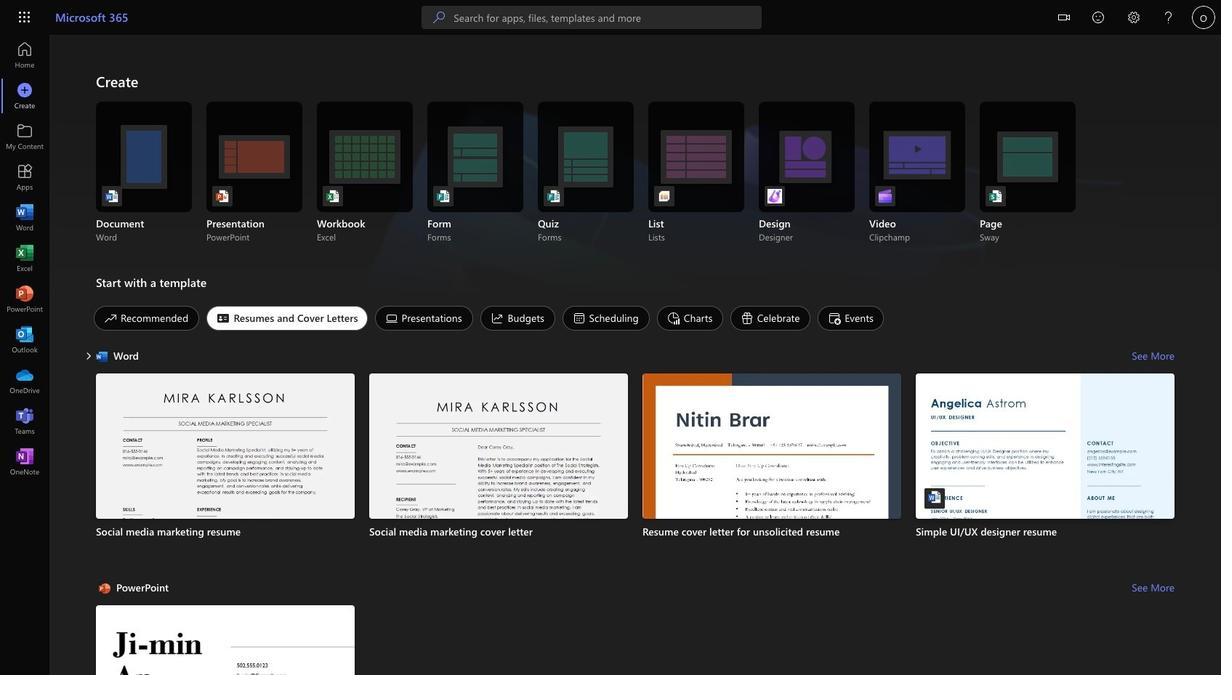 Task type: locate. For each thing, give the bounding box(es) containing it.
resume cover letter for unsolicited resume list item
[[643, 374, 902, 675]]

6 tab from the left
[[654, 306, 727, 331]]

excel workbook image
[[326, 189, 340, 204]]

powerpoint image
[[17, 292, 32, 307]]

None search field
[[422, 6, 762, 29]]

tab
[[90, 306, 203, 331], [203, 306, 371, 331], [371, 306, 477, 331], [477, 306, 559, 331], [559, 306, 654, 331], [654, 306, 727, 331], [727, 306, 815, 331], [815, 306, 888, 331]]

social media marketing cover letter image
[[369, 374, 628, 675]]

outlook image
[[17, 333, 32, 348]]

new quiz image
[[547, 189, 561, 204]]

banner
[[0, 0, 1222, 38]]

forms survey image
[[436, 189, 451, 204]]

simple perennial resume image
[[96, 606, 355, 675]]

create image
[[17, 89, 32, 103]]

application
[[0, 35, 1222, 675]]

8 tab from the left
[[815, 306, 888, 331]]

clipchamp video image
[[878, 189, 893, 204]]

tab list
[[90, 302, 1175, 334]]

teams image
[[17, 414, 32, 429]]

recommended element
[[94, 306, 200, 331]]

home image
[[17, 48, 32, 63]]

onenote image
[[17, 455, 32, 470]]

charts element
[[657, 306, 723, 331]]

account manager for orlandogary85@gmail.com image
[[1192, 6, 1216, 29]]

social media marketing resume link element
[[96, 525, 355, 540]]

2 tab from the left
[[203, 306, 371, 331]]

scheduling element
[[562, 306, 650, 331]]

apps image
[[17, 170, 32, 185]]

powerpoint presentation image
[[215, 189, 230, 204]]

navigation
[[0, 35, 49, 483]]

4 tab from the left
[[477, 306, 559, 331]]

word document image
[[105, 189, 119, 204]]

list
[[96, 374, 1175, 675]]

simple ui/ux designer resume image
[[916, 374, 1175, 675]]



Task type: describe. For each thing, give the bounding box(es) containing it.
simple ui/ux designer resume link element
[[916, 525, 1175, 540]]

social media marketing resume list item
[[96, 374, 355, 675]]

5 tab from the left
[[559, 306, 654, 331]]

onedrive image
[[17, 374, 32, 388]]

lists list image
[[657, 189, 672, 204]]

word image
[[928, 490, 942, 505]]

3 tab from the left
[[371, 306, 477, 331]]

budgets element
[[481, 306, 555, 331]]

word image
[[17, 211, 32, 225]]

Search box. Suggestions appear as you type. search field
[[454, 6, 762, 29]]

social media marketing cover letter list item
[[369, 374, 628, 675]]

designer design image
[[768, 189, 782, 204]]

resume cover letter for unsolicited resume image
[[643, 374, 902, 675]]

designer design image
[[768, 189, 782, 204]]

social media marketing resume image
[[96, 374, 355, 675]]

1 tab from the left
[[90, 306, 203, 331]]

resume cover letter for unsolicited resume link element
[[643, 525, 902, 540]]

events element
[[818, 306, 884, 331]]

excel image
[[17, 252, 32, 266]]

simple ui/ux designer resume list item
[[916, 374, 1175, 675]]

sway page image
[[989, 189, 1003, 204]]

my content image
[[17, 129, 32, 144]]

7 tab from the left
[[727, 306, 815, 331]]

social media marketing cover letter link element
[[369, 525, 628, 540]]

presentations element
[[375, 306, 474, 331]]

celebrate element
[[731, 306, 811, 331]]

resumes and cover letters element
[[207, 306, 368, 331]]



Task type: vqa. For each thing, say whether or not it's contained in the screenshot.
search field on the top
yes



